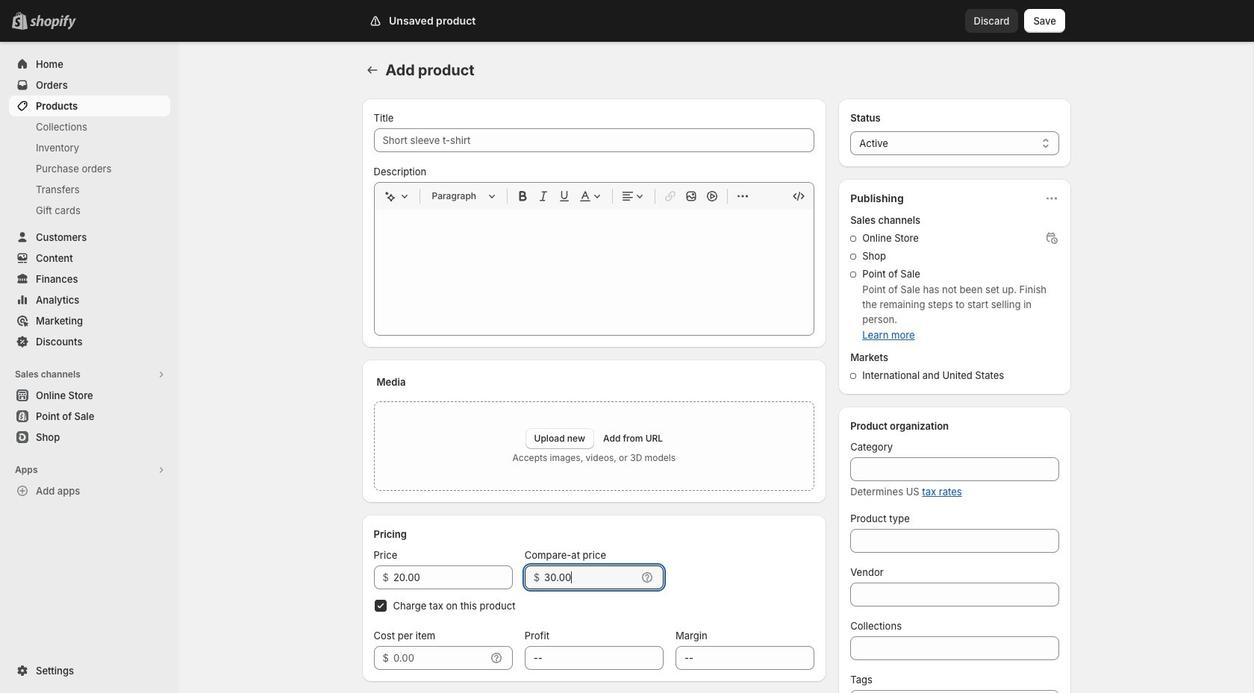 Task type: locate. For each thing, give the bounding box(es) containing it.
None text field
[[851, 529, 1059, 553], [851, 583, 1059, 607], [525, 647, 664, 671], [676, 647, 815, 671], [851, 529, 1059, 553], [851, 583, 1059, 607], [525, 647, 664, 671], [676, 647, 815, 671]]

  text field
[[393, 566, 513, 590], [544, 566, 637, 590], [393, 647, 486, 671]]

None text field
[[851, 458, 1059, 482], [851, 637, 1059, 661], [851, 691, 1059, 694], [851, 458, 1059, 482], [851, 637, 1059, 661], [851, 691, 1059, 694]]

shopify image
[[33, 15, 79, 30]]



Task type: vqa. For each thing, say whether or not it's contained in the screenshot.
"0.00" text field
no



Task type: describe. For each thing, give the bounding box(es) containing it.
Short sleeve t-shirt text field
[[374, 128, 815, 152]]



